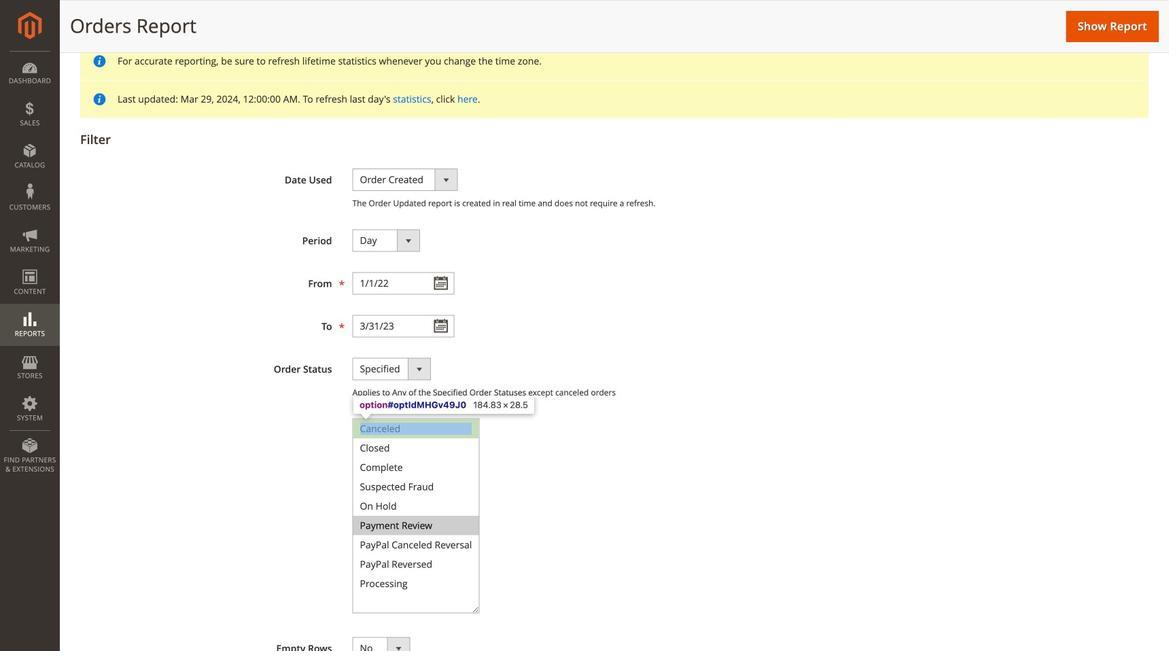 Task type: locate. For each thing, give the bounding box(es) containing it.
magento admin panel image
[[18, 12, 42, 39]]

menu bar
[[0, 51, 60, 481]]

None text field
[[353, 272, 455, 295], [353, 315, 455, 337], [353, 272, 455, 295], [353, 315, 455, 337]]



Task type: vqa. For each thing, say whether or not it's contained in the screenshot.
text field
yes



